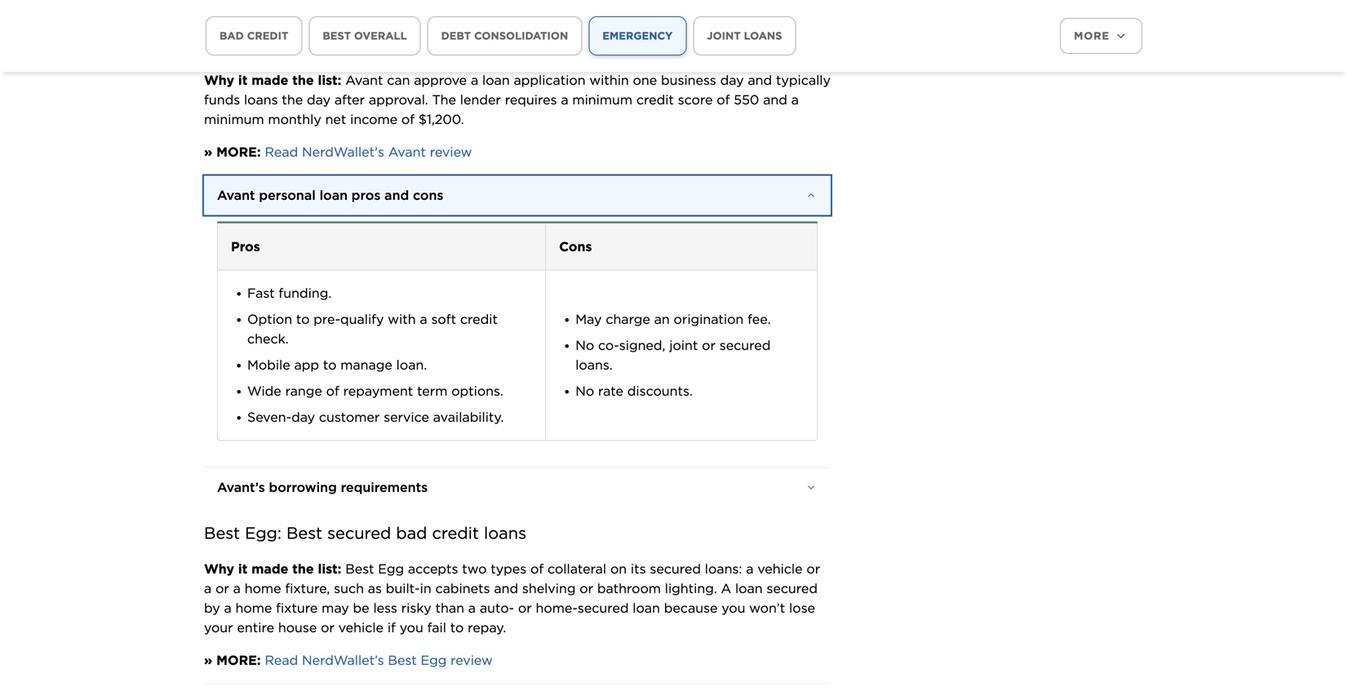 Task type: vqa. For each thing, say whether or not it's contained in the screenshot.
bottom loans
yes



Task type: locate. For each thing, give the bounding box(es) containing it.
secured
[[720, 338, 771, 353], [327, 524, 391, 543], [650, 561, 701, 577], [767, 581, 818, 597], [578, 600, 629, 616]]

why it made the list: for day
[[204, 72, 346, 88]]

day down range
[[292, 409, 315, 425]]

overall
[[354, 29, 407, 42]]

0 vertical spatial avant
[[346, 72, 383, 88]]

a left soft
[[420, 311, 428, 327]]

1 it from the top
[[238, 72, 248, 88]]

0 vertical spatial read
[[265, 144, 298, 160]]

than
[[436, 600, 465, 616]]

you down a
[[722, 600, 746, 616]]

why it made the list:
[[204, 72, 346, 88], [204, 561, 346, 577]]

of up the shelving
[[531, 561, 544, 577]]

the for best
[[293, 561, 314, 577]]

the
[[293, 72, 314, 88], [282, 92, 303, 108], [293, 561, 314, 577]]

best
[[323, 29, 351, 42]]

you
[[722, 600, 746, 616], [400, 620, 424, 636]]

check.
[[247, 331, 289, 347]]

because
[[664, 600, 718, 616]]

2 horizontal spatial loans
[[744, 29, 783, 42]]

to left "pre-"
[[296, 311, 310, 327]]

and down types on the left bottom
[[494, 581, 519, 597]]

day up net
[[307, 92, 331, 108]]

why it made the list: for or
[[204, 561, 346, 577]]

to inside best egg accepts two types of collateral on its secured loans: a vehicle or a or a home fixture, such as built-in cabinets and shelving or bathroom lighting. a loan secured by a home fixture may be less risky than a auto- or home-secured loan because you won't lose your entire house or vehicle if you fail to repay.
[[450, 620, 464, 636]]

1 horizontal spatial avant
[[346, 72, 383, 88]]

1 vertical spatial why it made the list:
[[204, 561, 346, 577]]

joint inside button
[[707, 29, 741, 42]]

avant down » more:
[[217, 187, 255, 203]]

list: up after
[[318, 72, 342, 88]]

why up by
[[204, 561, 234, 577]]

and up 550
[[748, 72, 772, 88]]

0 horizontal spatial minimum
[[204, 111, 264, 127]]

1 vertical spatial made
[[252, 561, 289, 577]]

its
[[631, 561, 646, 577]]

1 » from the top
[[204, 144, 213, 160]]

2 list: from the top
[[318, 561, 342, 577]]

0 horizontal spatial egg
[[378, 561, 404, 577]]

avant's borrowing requirements
[[217, 480, 428, 496]]

1 vertical spatial you
[[400, 620, 424, 636]]

0 horizontal spatial vehicle
[[339, 620, 384, 636]]

a down 'application'
[[561, 92, 569, 108]]

0 horizontal spatial avant
[[217, 187, 255, 203]]

joint inside no co-signed, joint or secured loans.
[[670, 338, 698, 353]]

secured down requirements
[[327, 524, 391, 543]]

manage
[[341, 357, 393, 373]]

1 why it made the list: from the top
[[204, 72, 346, 88]]

net
[[325, 111, 346, 127]]

typically
[[776, 72, 831, 88]]

avant's
[[217, 480, 265, 496]]

1 vertical spatial more:
[[216, 653, 261, 669]]

score
[[678, 92, 713, 108]]

or down collateral
[[580, 581, 594, 597]]

the
[[432, 92, 456, 108]]

review down $1,200.
[[430, 144, 472, 160]]

loans right funds
[[244, 92, 278, 108]]

range
[[285, 383, 322, 399]]

egg inside best egg accepts two types of collateral on its secured loans: a vehicle or a or a home fixture, such as built-in cabinets and shelving or bathroom lighting. a loan secured by a home fixture may be less risky than a auto- or home-secured loan because you won't lose your entire house or vehicle if you fail to repay.
[[378, 561, 404, 577]]

may
[[322, 600, 349, 616]]

pros
[[352, 187, 381, 203]]

1 horizontal spatial bad
[[301, 35, 332, 54]]

1 horizontal spatial loans
[[484, 524, 527, 543]]

» down funds
[[204, 144, 213, 160]]

avant up after
[[346, 72, 383, 88]]

a down typically
[[792, 92, 799, 108]]

» for » more: read nerdwallet's best egg review
[[204, 653, 213, 669]]

1 vertical spatial it
[[238, 561, 248, 577]]

2 no from the top
[[576, 383, 595, 399]]

2 more: from the top
[[216, 653, 261, 669]]

best right the avant:
[[260, 35, 296, 54]]

collateral
[[548, 561, 607, 577]]

home up fixture
[[245, 581, 281, 597]]

1 vertical spatial »
[[204, 653, 213, 669]]

may charge an origination fee.
[[576, 311, 771, 327]]

why for avant can approve a loan application within one business day and typically funds loans the day after approval. the lender requires a minimum credit score of 550 and a minimum monthly net income of $1,200.
[[204, 72, 234, 88]]

no up loans.
[[576, 338, 595, 353]]

why it made the list: up the monthly
[[204, 72, 346, 88]]

1 more: from the top
[[216, 144, 261, 160]]

avant inside dropdown button
[[217, 187, 255, 203]]

1 horizontal spatial egg
[[421, 653, 447, 669]]

0 vertical spatial list:
[[318, 72, 342, 88]]

to right app
[[323, 357, 337, 373]]

and right 550
[[763, 92, 788, 108]]

1 vertical spatial the
[[282, 92, 303, 108]]

1 horizontal spatial you
[[722, 600, 746, 616]]

2 vertical spatial to
[[450, 620, 464, 636]]

by
[[204, 600, 220, 616]]

read nerdwallet's avant review
[[265, 144, 472, 160]]

funding
[[491, 35, 553, 54]]

secured down fee.
[[720, 338, 771, 353]]

2 it from the top
[[238, 561, 248, 577]]

or right "auto-"
[[518, 600, 532, 616]]

more: down entire
[[216, 653, 261, 669]]

loans up types on the left bottom
[[484, 524, 527, 543]]

requirements
[[341, 480, 428, 496]]

$1,200.
[[419, 111, 464, 127]]

1 vertical spatial list:
[[318, 561, 342, 577]]

secured inside no co-signed, joint or secured loans.
[[720, 338, 771, 353]]

day up 550
[[721, 72, 744, 88]]

availability.
[[433, 409, 504, 425]]

0 vertical spatial day
[[721, 72, 744, 88]]

no inside no co-signed, joint or secured loans.
[[576, 338, 595, 353]]

list:
[[318, 72, 342, 88], [318, 561, 342, 577]]

review
[[430, 144, 472, 160], [451, 653, 493, 669]]

loan down the bathroom
[[633, 600, 660, 616]]

1 horizontal spatial minimum
[[573, 92, 633, 108]]

cons
[[559, 239, 592, 255]]

minimum down funds
[[204, 111, 264, 127]]

house
[[278, 620, 317, 636]]

vehicle
[[758, 561, 803, 577], [339, 620, 384, 636]]

the for avant
[[293, 72, 314, 88]]

loan right a
[[736, 581, 763, 597]]

1 horizontal spatial joint
[[707, 29, 741, 42]]

loans
[[744, 29, 783, 42], [244, 92, 278, 108], [484, 524, 527, 543]]

debt
[[441, 29, 471, 42]]

and right pros
[[385, 187, 409, 203]]

personal
[[259, 187, 316, 203]]

loan inside dropdown button
[[320, 187, 348, 203]]

fast
[[456, 35, 486, 54]]

1 read from the top
[[265, 144, 298, 160]]

of inside best egg accepts two types of collateral on its secured loans: a vehicle or a or a home fixture, such as built-in cabinets and shelving or bathroom lighting. a loan secured by a home fixture may be less risky than a auto- or home-secured loan because you won't lose your entire house or vehicle if you fail to repay.
[[531, 561, 544, 577]]

home-
[[536, 600, 578, 616]]

and inside the avant personal loan pros and cons dropdown button
[[385, 187, 409, 203]]

0 vertical spatial why it made the list:
[[204, 72, 346, 88]]

» more: read nerdwallet's best egg review
[[204, 653, 493, 669]]

1 horizontal spatial vehicle
[[758, 561, 803, 577]]

approval.
[[369, 92, 428, 108]]

0 vertical spatial more:
[[216, 144, 261, 160]]

1 vertical spatial no
[[576, 383, 595, 399]]

to
[[296, 311, 310, 327], [323, 357, 337, 373], [450, 620, 464, 636]]

requires
[[505, 92, 557, 108]]

best left egg:
[[204, 524, 240, 543]]

it up funds
[[238, 72, 248, 88]]

avant down income
[[388, 144, 426, 160]]

no for no co-signed, joint or secured loans.
[[576, 338, 595, 353]]

joint
[[707, 29, 741, 42], [670, 338, 698, 353]]

0 vertical spatial loans
[[744, 29, 783, 42]]

with
[[388, 311, 416, 327]]

0 horizontal spatial to
[[296, 311, 310, 327]]

lose
[[790, 600, 816, 616]]

signed,
[[619, 338, 666, 353]]

2 why it made the list: from the top
[[204, 561, 346, 577]]

0 vertical spatial to
[[296, 311, 310, 327]]

monthly
[[268, 111, 322, 127]]

1 why from the top
[[204, 72, 234, 88]]

no left rate
[[576, 383, 595, 399]]

you right if
[[400, 620, 424, 636]]

1 vertical spatial vehicle
[[339, 620, 384, 636]]

best egg: best secured bad credit loans
[[204, 524, 527, 543]]

no co-signed, joint or secured loans.
[[576, 338, 771, 373]]

»
[[204, 144, 213, 160], [204, 653, 213, 669]]

1 horizontal spatial to
[[323, 357, 337, 373]]

» down your
[[204, 653, 213, 669]]

mobile
[[247, 357, 290, 373]]

why up funds
[[204, 72, 234, 88]]

avant inside avant can approve a loan application within one business day and typically funds loans the day after approval. the lender requires a minimum credit score of 550 and a minimum monthly net income of $1,200.
[[346, 72, 383, 88]]

1 vertical spatial joint
[[670, 338, 698, 353]]

or up lose
[[807, 561, 821, 577]]

home up entire
[[236, 600, 272, 616]]

egg
[[378, 561, 404, 577], [421, 653, 447, 669]]

2 vertical spatial loans
[[484, 524, 527, 543]]

0 vertical spatial it
[[238, 72, 248, 88]]

more:
[[216, 144, 261, 160], [216, 653, 261, 669]]

it down egg:
[[238, 561, 248, 577]]

read down house
[[265, 653, 298, 669]]

made for day
[[252, 72, 289, 88]]

1 vertical spatial read
[[265, 653, 298, 669]]

0 horizontal spatial you
[[400, 620, 424, 636]]

best inside best egg accepts two types of collateral on its secured loans: a vehicle or a or a home fixture, such as built-in cabinets and shelving or bathroom lighting. a loan secured by a home fixture may be less risky than a auto- or home-secured loan because you won't lose your entire house or vehicle if you fail to repay.
[[346, 561, 374, 577]]

credit inside button
[[247, 29, 289, 42]]

2 horizontal spatial to
[[450, 620, 464, 636]]

product offers quick filters tab list
[[206, 16, 905, 147]]

egg down fail
[[421, 653, 447, 669]]

1 list: from the top
[[318, 72, 342, 88]]

1 no from the top
[[576, 338, 595, 353]]

minimum down within
[[573, 92, 633, 108]]

0 horizontal spatial joint
[[670, 338, 698, 353]]

bad inside button
[[220, 29, 244, 42]]

0 vertical spatial joint
[[707, 29, 741, 42]]

0 horizontal spatial bad
[[220, 29, 244, 42]]

review down repay.
[[451, 653, 493, 669]]

0 vertical spatial »
[[204, 144, 213, 160]]

read
[[265, 144, 298, 160], [265, 653, 298, 669]]

types
[[491, 561, 527, 577]]

2 read from the top
[[265, 653, 298, 669]]

vehicle up won't
[[758, 561, 803, 577]]

0 vertical spatial why
[[204, 72, 234, 88]]

of down mobile app to manage loan.
[[326, 383, 340, 399]]

joint down may charge an origination fee.
[[670, 338, 698, 353]]

2 horizontal spatial avant
[[388, 144, 426, 160]]

0 vertical spatial egg
[[378, 561, 404, 577]]

secured up the lighting.
[[650, 561, 701, 577]]

list: up such
[[318, 561, 342, 577]]

1 vertical spatial why
[[204, 561, 234, 577]]

nerdwallet's
[[302, 653, 384, 669]]

2 vertical spatial avant
[[217, 187, 255, 203]]

repay.
[[468, 620, 506, 636]]

best up such
[[346, 561, 374, 577]]

0 vertical spatial the
[[293, 72, 314, 88]]

2 why from the top
[[204, 561, 234, 577]]

and inside best egg accepts two types of collateral on its secured loans: a vehicle or a or a home fixture, such as built-in cabinets and shelving or bathroom lighting. a loan secured by a home fixture may be less risky than a auto- or home-secured loan because you won't lose your entire house or vehicle if you fail to repay.
[[494, 581, 519, 597]]

joint up business
[[707, 29, 741, 42]]

made down egg:
[[252, 561, 289, 577]]

business
[[661, 72, 717, 88]]

bad credit
[[220, 29, 289, 42]]

to right fail
[[450, 620, 464, 636]]

vehicle down be
[[339, 620, 384, 636]]

made up the monthly
[[252, 72, 289, 88]]

or down origination
[[702, 338, 716, 353]]

the inside avant can approve a loan application within one business day and typically funds loans the day after approval. the lender requires a minimum credit score of 550 and a minimum monthly net income of $1,200.
[[282, 92, 303, 108]]

approve
[[414, 72, 467, 88]]

1 made from the top
[[252, 72, 289, 88]]

more button
[[1061, 18, 1143, 54]]

it
[[238, 72, 248, 88], [238, 561, 248, 577]]

mobile app to manage loan.
[[247, 357, 427, 373]]

avant:
[[204, 35, 255, 54]]

0 vertical spatial you
[[722, 600, 746, 616]]

loans up typically
[[744, 29, 783, 42]]

read down the monthly
[[265, 144, 298, 160]]

pros
[[231, 239, 260, 255]]

best right egg:
[[287, 524, 323, 543]]

2 » from the top
[[204, 653, 213, 669]]

egg up built-
[[378, 561, 404, 577]]

more: down funds
[[216, 144, 261, 160]]

loan left pros
[[320, 187, 348, 203]]

why it made the list: down egg:
[[204, 561, 346, 577]]

in
[[420, 581, 432, 597]]

0 horizontal spatial loans
[[244, 92, 278, 108]]

more: for » more:
[[216, 144, 261, 160]]

loan up lender
[[483, 72, 510, 88]]

2 made from the top
[[252, 561, 289, 577]]

secured down the bathroom
[[578, 600, 629, 616]]

1 vertical spatial review
[[451, 653, 493, 669]]

1 vertical spatial minimum
[[204, 111, 264, 127]]

2 vertical spatial the
[[293, 561, 314, 577]]

0 vertical spatial made
[[252, 72, 289, 88]]

1 vertical spatial avant
[[388, 144, 426, 160]]

a inside option to pre-qualify with a soft credit check.
[[420, 311, 428, 327]]

0 vertical spatial no
[[576, 338, 595, 353]]

a up by
[[204, 581, 212, 597]]

1 vertical spatial loans
[[244, 92, 278, 108]]

loans.
[[576, 357, 613, 373]]



Task type: describe. For each thing, give the bounding box(es) containing it.
options.
[[452, 383, 504, 399]]

loan inside avant can approve a loan application within one business day and typically funds loans the day after approval. the lender requires a minimum credit score of 550 and a minimum monthly net income of $1,200.
[[483, 72, 510, 88]]

or up by
[[216, 581, 229, 597]]

option
[[247, 311, 292, 327]]

wide
[[247, 383, 281, 399]]

bathroom
[[598, 581, 661, 597]]

avant personal loan pros and cons button
[[204, 176, 831, 215]]

within
[[590, 72, 629, 88]]

best down if
[[388, 653, 417, 669]]

repayment
[[343, 383, 413, 399]]

more: for » more: read nerdwallet's best egg review
[[216, 653, 261, 669]]

built-
[[386, 581, 420, 597]]

nerdwallet's
[[302, 144, 385, 160]]

loans inside avant can approve a loan application within one business day and typically funds loans the day after approval. the lender requires a minimum credit score of 550 and a minimum monthly net income of $1,200.
[[244, 92, 278, 108]]

as
[[368, 581, 382, 597]]

0 vertical spatial minimum
[[573, 92, 633, 108]]

a down cabinets
[[468, 600, 476, 616]]

discounts.
[[628, 383, 693, 399]]

service
[[384, 409, 429, 425]]

can
[[387, 72, 410, 88]]

why for best egg accepts two types of collateral on its secured loans: a vehicle or a or a home fixture, such as built-in cabinets and shelving or bathroom lighting. a loan secured by a home fixture may be less risky than a auto- or home-secured loan because you won't lose your entire house or vehicle if you fail to repay.
[[204, 561, 234, 577]]

seven-day customer service availability.
[[247, 409, 504, 425]]

1 vertical spatial to
[[323, 357, 337, 373]]

0 vertical spatial home
[[245, 581, 281, 597]]

for
[[428, 35, 451, 54]]

2 vertical spatial day
[[292, 409, 315, 425]]

0 vertical spatial review
[[430, 144, 472, 160]]

soft
[[431, 311, 456, 327]]

a right by
[[224, 600, 232, 616]]

bad credit button
[[206, 16, 302, 56]]

1 vertical spatial home
[[236, 600, 272, 616]]

if
[[388, 620, 396, 636]]

to inside option to pre-qualify with a soft credit check.
[[296, 311, 310, 327]]

read nerdwallet's best egg review link
[[265, 653, 493, 669]]

fast
[[247, 285, 275, 301]]

debt consolidation
[[441, 29, 568, 42]]

list: for avant
[[318, 72, 342, 88]]

a up lender
[[471, 72, 479, 88]]

1 vertical spatial egg
[[421, 653, 447, 669]]

option to pre-qualify with a soft credit check.
[[247, 311, 498, 347]]

app
[[294, 357, 319, 373]]

accepts
[[408, 561, 458, 577]]

on
[[611, 561, 627, 577]]

less
[[373, 600, 398, 616]]

avant for approve
[[346, 72, 383, 88]]

pre-
[[314, 311, 340, 327]]

be
[[353, 600, 370, 616]]

joint loans button
[[693, 16, 796, 56]]

best overall
[[323, 29, 407, 42]]

after
[[335, 92, 365, 108]]

best egg accepts two types of collateral on its secured loans: a vehicle or a or a home fixture, such as built-in cabinets and shelving or bathroom lighting. a loan secured by a home fixture may be less risky than a auto- or home-secured loan because you won't lose your entire house or vehicle if you fail to repay.
[[204, 561, 821, 636]]

income
[[350, 111, 398, 127]]

or down may
[[321, 620, 335, 636]]

emergency
[[603, 29, 673, 42]]

two
[[462, 561, 487, 577]]

qualify
[[340, 311, 384, 327]]

it for a
[[238, 561, 248, 577]]

or inside no co-signed, joint or secured loans.
[[702, 338, 716, 353]]

2 horizontal spatial bad
[[396, 524, 427, 543]]

secured up lose
[[767, 581, 818, 597]]

» more:
[[204, 144, 261, 160]]

entire
[[237, 620, 274, 636]]

0 vertical spatial vehicle
[[758, 561, 803, 577]]

egg:
[[245, 524, 282, 543]]

credit inside avant can approve a loan application within one business day and typically funds loans the day after approval. the lender requires a minimum credit score of 550 and a minimum monthly net income of $1,200.
[[637, 92, 674, 108]]

such
[[334, 581, 364, 597]]

» for » more:
[[204, 144, 213, 160]]

lender
[[460, 92, 501, 108]]

no rate discounts.
[[576, 383, 693, 399]]

credit inside option to pre-qualify with a soft credit check.
[[460, 311, 498, 327]]

of down approval.
[[402, 111, 415, 127]]

fast funding.
[[247, 285, 332, 301]]

it for the
[[238, 72, 248, 88]]

list: for best
[[318, 561, 342, 577]]

charge
[[606, 311, 651, 327]]

risky
[[401, 600, 432, 616]]

fixture
[[276, 600, 318, 616]]

avant's borrowing requirements button
[[204, 468, 831, 507]]

auto-
[[480, 600, 514, 616]]

a
[[721, 581, 732, 597]]

seven-
[[247, 409, 292, 425]]

avant for loan
[[217, 187, 255, 203]]

a right the loans:
[[746, 561, 754, 577]]

avant: best bad credit loan for fast funding
[[204, 35, 553, 54]]

one
[[633, 72, 657, 88]]

avant can approve a loan application within one business day and typically funds loans the day after approval. the lender requires a minimum credit score of 550 and a minimum monthly net income of $1,200.
[[204, 72, 831, 127]]

fail
[[428, 620, 447, 636]]

funds
[[204, 92, 240, 108]]

may
[[576, 311, 602, 327]]

borrowing
[[269, 480, 337, 496]]

shelving
[[522, 581, 576, 597]]

avant personal loan pros and cons
[[217, 187, 444, 203]]

loan left for
[[389, 35, 424, 54]]

of left 550
[[717, 92, 730, 108]]

550
[[734, 92, 760, 108]]

a up entire
[[233, 581, 241, 597]]

won't
[[750, 600, 786, 616]]

cons
[[413, 187, 444, 203]]

origination
[[674, 311, 744, 327]]

co-
[[598, 338, 619, 353]]

an
[[654, 311, 670, 327]]

fixture,
[[285, 581, 330, 597]]

your
[[204, 620, 233, 636]]

made for or
[[252, 561, 289, 577]]

no for no rate discounts.
[[576, 383, 595, 399]]

cabinets
[[436, 581, 490, 597]]

loans inside button
[[744, 29, 783, 42]]

loan.
[[397, 357, 427, 373]]

wide range of repayment term options.
[[247, 383, 504, 399]]

1 vertical spatial day
[[307, 92, 331, 108]]

joint loans
[[707, 29, 783, 42]]

customer
[[319, 409, 380, 425]]



